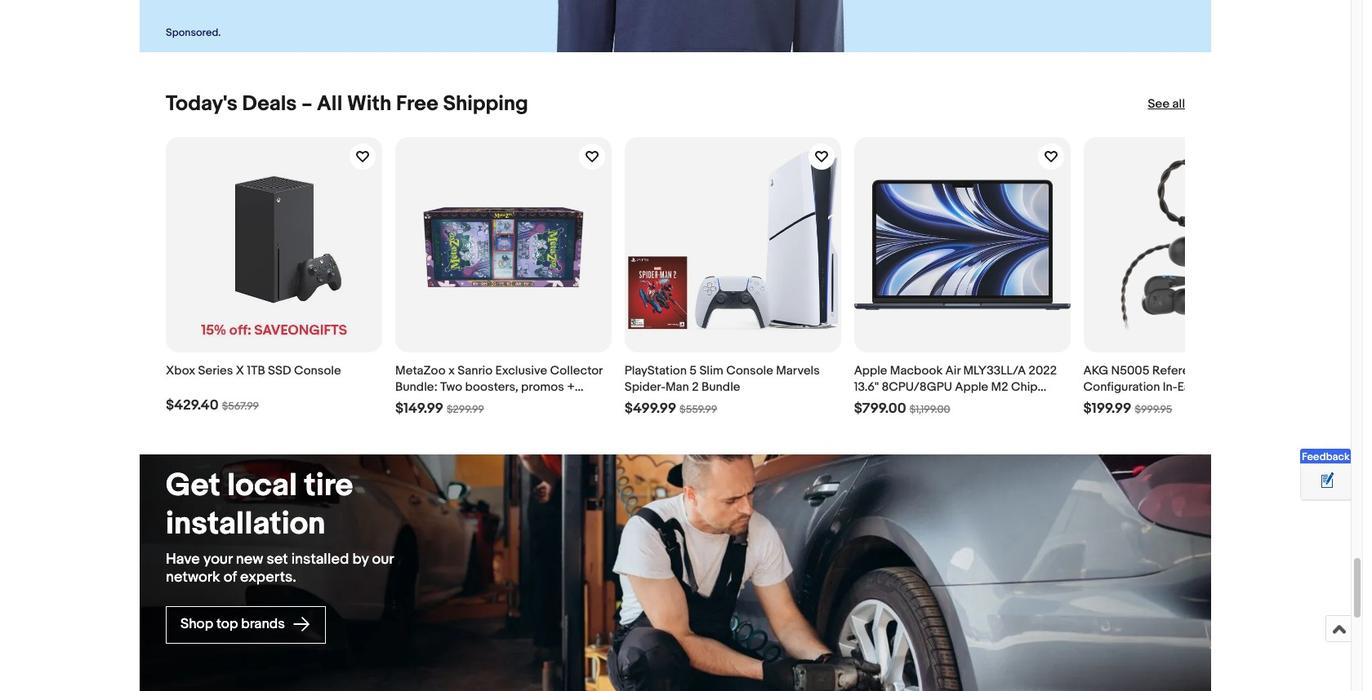 Task type: describe. For each thing, give the bounding box(es) containing it.
get local tire installation have your new set installed by our network of experts.
[[166, 468, 394, 587]]

bundle:
[[395, 380, 438, 396]]

mly33ll/a
[[964, 364, 1026, 379]]

today's
[[166, 91, 238, 116]]

$999.95
[[1135, 404, 1173, 417]]

previous price $567.99 text field
[[222, 401, 259, 414]]

sponsored. link
[[140, 0, 1211, 52]]

today's deals – all with free shipping
[[166, 91, 528, 116]]

all
[[317, 91, 343, 116]]

$799.00 text field
[[854, 401, 907, 419]]

previous price $999.95 text field
[[1135, 404, 1173, 417]]

with
[[347, 91, 392, 116]]

ear
[[1178, 380, 1195, 396]]

our
[[372, 551, 394, 569]]

installed
[[291, 551, 349, 569]]

13.6"
[[854, 380, 879, 396]]

console inside "playstation 5 slim console marvels spider-man 2 bundle $499.99 $559.99"
[[726, 364, 774, 379]]

today's deals – all with free shipping link
[[166, 91, 528, 116]]

$799.00
[[854, 401, 907, 418]]

by
[[353, 551, 369, 569]]

bundle
[[702, 380, 741, 396]]

feedback
[[1302, 451, 1350, 464]]

5
[[690, 364, 697, 379]]

$149.99
[[395, 401, 444, 418]]

network
[[166, 570, 220, 587]]

installation
[[166, 506, 326, 544]]

1 vertical spatial apple
[[955, 380, 989, 396]]

promos
[[521, 380, 564, 396]]

air
[[946, 364, 961, 379]]

0 horizontal spatial ssd
[[268, 364, 291, 379]]

$429.40
[[166, 398, 219, 415]]

of
[[224, 570, 237, 587]]

shop
[[181, 617, 213, 634]]

previous price $559.99 text field
[[680, 404, 717, 417]]

boosters,
[[465, 380, 519, 396]]

class
[[1214, 364, 1245, 379]]

apple macbook air mly33ll/a 2022 13.6" 8cpu/8gpu apple m2 chip 8gb/256gb ssd
[[854, 364, 1057, 412]]

slim
[[700, 364, 724, 379]]

experts.
[[240, 570, 296, 587]]

have
[[166, 551, 200, 569]]

ssd inside apple macbook air mly33ll/a 2022 13.6" 8cpu/8gpu apple m2 chip 8gb/256gb ssd
[[926, 397, 949, 412]]

metazoo x sanrio exclusive collector bundle: two boosters, promos + accessories
[[395, 364, 603, 412]]

previous price $299.99 text field
[[447, 404, 484, 417]]

$499.99 text field
[[625, 401, 677, 419]]

two
[[440, 380, 462, 396]]

–
[[302, 91, 312, 116]]

5-
[[1248, 364, 1260, 379]]

sanrio
[[458, 364, 493, 379]]

akg n5005 reference class 5-driver configuration in-ear headphones $199.99 $999.95
[[1084, 364, 1292, 418]]

+
[[567, 380, 575, 396]]

$559.99
[[680, 404, 717, 417]]

$299.99
[[447, 404, 484, 417]]

free
[[396, 91, 438, 116]]

$799.00 $1,199.00
[[854, 401, 951, 418]]

8cpu/8gpu
[[882, 380, 953, 396]]

series
[[198, 364, 233, 379]]



Task type: locate. For each thing, give the bounding box(es) containing it.
see
[[1148, 96, 1170, 112]]

all
[[1173, 96, 1185, 112]]

sponsored.
[[166, 26, 221, 39]]

chip
[[1011, 380, 1038, 396]]

spider-
[[625, 380, 666, 396]]

playstation
[[625, 364, 687, 379]]

brands
[[241, 617, 285, 634]]

apple up 13.6"
[[854, 364, 888, 379]]

apple
[[854, 364, 888, 379], [955, 380, 989, 396]]

deals
[[242, 91, 297, 116]]

previous price $1,199.00 text field
[[910, 404, 951, 417]]

see all
[[1148, 96, 1185, 112]]

shipping
[[443, 91, 528, 116]]

$429.40 $567.99
[[166, 398, 259, 415]]

ssd right the 1tb
[[268, 364, 291, 379]]

$199.99
[[1084, 401, 1132, 418]]

macbook
[[890, 364, 943, 379]]

man
[[666, 380, 689, 396]]

2022
[[1029, 364, 1057, 379]]

$429.40 text field
[[166, 398, 219, 415]]

1tb
[[247, 364, 265, 379]]

console right the 1tb
[[294, 364, 341, 379]]

configuration
[[1084, 380, 1160, 396]]

1 horizontal spatial console
[[726, 364, 774, 379]]

reference
[[1153, 364, 1211, 379]]

0 horizontal spatial apple
[[854, 364, 888, 379]]

x
[[236, 364, 244, 379]]

akg
[[1084, 364, 1109, 379]]

headphones
[[1197, 380, 1269, 396]]

shop top brands
[[181, 617, 288, 634]]

console
[[294, 364, 341, 379], [726, 364, 774, 379]]

ssd down 8cpu/8gpu
[[926, 397, 949, 412]]

8gb/256gb
[[854, 397, 923, 412]]

$499.99
[[625, 401, 677, 418]]

xbox
[[166, 364, 195, 379]]

local
[[227, 468, 297, 506]]

0 vertical spatial ssd
[[268, 364, 291, 379]]

tire
[[304, 468, 353, 506]]

get
[[166, 468, 220, 506]]

0 vertical spatial apple
[[854, 364, 888, 379]]

$1,199.00
[[910, 404, 951, 417]]

$149.99 $299.99
[[395, 401, 484, 418]]

1 horizontal spatial apple
[[955, 380, 989, 396]]

$149.99 text field
[[395, 401, 444, 419]]

exclusive
[[495, 364, 547, 379]]

new
[[236, 551, 263, 569]]

ssd
[[268, 364, 291, 379], [926, 397, 949, 412]]

see all link
[[1148, 96, 1185, 112]]

1 horizontal spatial ssd
[[926, 397, 949, 412]]

$199.99 text field
[[1084, 401, 1132, 419]]

marvels
[[776, 364, 820, 379]]

collector
[[550, 364, 603, 379]]

xbox series x 1tb ssd console
[[166, 364, 341, 379]]

set
[[267, 551, 288, 569]]

driver
[[1260, 364, 1292, 379]]

n5005
[[1112, 364, 1150, 379]]

x
[[448, 364, 455, 379]]

in-
[[1163, 380, 1178, 396]]

2
[[692, 380, 699, 396]]

$567.99
[[222, 401, 259, 414]]

1 vertical spatial ssd
[[926, 397, 949, 412]]

2 console from the left
[[726, 364, 774, 379]]

m2
[[991, 380, 1009, 396]]

1 console from the left
[[294, 364, 341, 379]]

accessories
[[395, 397, 464, 412]]

0 horizontal spatial console
[[294, 364, 341, 379]]

top
[[217, 617, 238, 634]]

apple down air
[[955, 380, 989, 396]]

metazoo
[[395, 364, 446, 379]]

console up bundle
[[726, 364, 774, 379]]

playstation 5 slim console marvels spider-man 2 bundle $499.99 $559.99
[[625, 364, 820, 418]]

your
[[203, 551, 233, 569]]



Task type: vqa. For each thing, say whether or not it's contained in the screenshot.


